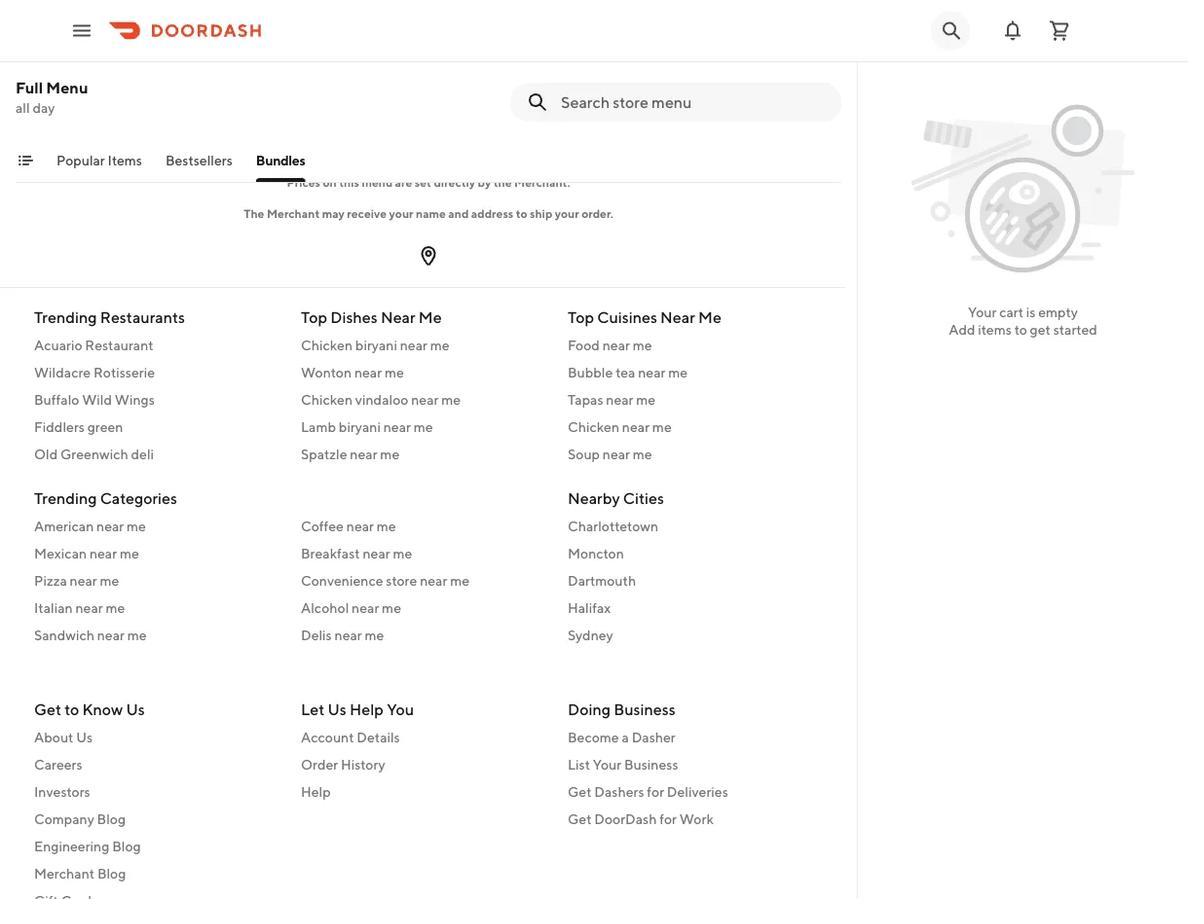 Task type: locate. For each thing, give the bounding box(es) containing it.
alcohol near me link
[[301, 599, 544, 618]]

deli
[[131, 446, 154, 462]]

help down order
[[301, 785, 331, 801]]

me down tapas near me link
[[652, 419, 672, 435]]

chicken down wonton
[[301, 392, 353, 408]]

to up about us
[[64, 701, 79, 719]]

convenience store near me link
[[301, 571, 544, 591]]

me up store
[[393, 545, 412, 562]]

0 horizontal spatial us
[[76, 730, 93, 746]]

1 top from the left
[[301, 308, 327, 326]]

fiddlers
[[34, 419, 85, 435]]

near right the tea
[[638, 364, 666, 380]]

biryani
[[355, 337, 397, 353], [339, 419, 381, 435]]

spatzle near me link
[[301, 445, 544, 464]]

coffee near me
[[301, 518, 396, 534]]

buffalo wild wings
[[34, 392, 155, 408]]

me inside soup near me 'link'
[[633, 446, 652, 462]]

1 vertical spatial to
[[1015, 322, 1027, 338]]

merchant down engineering
[[34, 866, 95, 882]]

top for top dishes near me
[[301, 308, 327, 326]]

0 horizontal spatial to
[[64, 701, 79, 719]]

near down 'lamb biryani near me'
[[350, 446, 377, 462]]

charlottetown
[[568, 518, 658, 534]]

biryani up spatzle near me
[[339, 419, 381, 435]]

vindaloo
[[355, 392, 408, 408]]

biryani down the top dishes near me
[[355, 337, 397, 353]]

1 vertical spatial .
[[610, 206, 613, 220]]

me inside lamb biryani near me link
[[414, 419, 433, 435]]

near down chicken biryani near me at the top left
[[354, 364, 382, 380]]

spatzle near me
[[301, 446, 400, 462]]

your left name
[[389, 206, 414, 220]]

0 horizontal spatial top
[[301, 308, 327, 326]]

2 near from the left
[[660, 308, 695, 326]]

restaurant
[[85, 337, 154, 353]]

1 me from the left
[[419, 308, 442, 326]]

me for mexican near me
[[120, 545, 139, 562]]

0 vertical spatial your
[[968, 304, 997, 320]]

me inside breakfast near me link
[[393, 545, 412, 562]]

for up get doordash for work
[[647, 785, 664, 801]]

get dashers for deliveries
[[568, 785, 728, 801]]

me up food near me link
[[698, 308, 722, 326]]

0 horizontal spatial me
[[419, 308, 442, 326]]

2 vertical spatial chicken
[[568, 419, 620, 435]]

day
[[33, 100, 55, 116]]

me inside delis near me link
[[365, 627, 384, 643]]

business down dasher at the right bottom
[[624, 757, 678, 773]]

near inside "link"
[[75, 600, 103, 616]]

near for american near me
[[96, 518, 124, 534]]

popular items button
[[56, 151, 142, 182]]

top for top cuisines near me
[[568, 308, 594, 326]]

bubble tea near me
[[568, 364, 688, 380]]

the left the body
[[31, 22, 57, 40]]

me inside chicken near me link
[[652, 419, 672, 435]]

chicken for chicken near me
[[568, 419, 620, 435]]

near for italian near me
[[75, 600, 103, 616]]

blog inside "link"
[[97, 812, 126, 828]]

me down 'lamb biryani near me'
[[380, 446, 400, 462]]

me inside food near me link
[[633, 337, 652, 353]]

your up items
[[968, 304, 997, 320]]

show menu categories image
[[18, 153, 33, 169]]

me down italian near me "link"
[[127, 627, 147, 643]]

us down get to know us
[[76, 730, 93, 746]]

near inside 'link'
[[603, 446, 630, 462]]

wonton near me link
[[301, 363, 544, 382]]

american near me link
[[34, 517, 278, 536]]

name
[[416, 206, 446, 220]]

0 vertical spatial business
[[614, 701, 676, 719]]

near down american near me
[[90, 545, 117, 562]]

sydney
[[568, 627, 613, 643]]

open menu image
[[70, 19, 94, 42]]

blog for engineering blog
[[112, 839, 141, 855]]

convenience
[[301, 573, 383, 589]]

1 vertical spatial biryani
[[339, 419, 381, 435]]

me up vindaloo
[[385, 364, 404, 380]]

delis near me
[[301, 627, 384, 643]]

me down breakfast near me link
[[450, 573, 470, 589]]

your inside your cart is empty add items to get started
[[968, 304, 997, 320]]

1 vertical spatial help
[[301, 785, 331, 801]]

italian near me
[[34, 600, 125, 616]]

doing business
[[568, 701, 676, 719]]

careers link
[[34, 756, 278, 775]]

near for wonton near me
[[354, 364, 382, 380]]

chicken biryani near me
[[301, 337, 450, 353]]

chicken biryani near me link
[[301, 336, 544, 355]]

me up sandwich near me
[[106, 600, 125, 616]]

me down wonton near me link
[[441, 392, 461, 408]]

1 your from the left
[[389, 206, 414, 220]]

delis near me link
[[301, 626, 544, 645]]

near down trending categories
[[96, 518, 124, 534]]

sydney link
[[568, 626, 811, 645]]

restaurants
[[100, 308, 185, 326]]

1 vertical spatial chicken
[[301, 392, 353, 408]]

me inside tapas near me link
[[636, 392, 656, 408]]

1 horizontal spatial us
[[126, 701, 145, 719]]

near down chicken near me
[[603, 446, 630, 462]]

us right let
[[328, 701, 347, 719]]

1 horizontal spatial your
[[968, 304, 997, 320]]

me inside sandwich near me link
[[127, 627, 147, 643]]

near down vindaloo
[[383, 419, 411, 435]]

near up chicken near me
[[606, 392, 634, 408]]

me inside chicken vindaloo near me link
[[441, 392, 461, 408]]

mexican near me link
[[34, 544, 278, 563]]

1 horizontal spatial me
[[698, 308, 722, 326]]

near
[[400, 337, 428, 353], [603, 337, 630, 353], [354, 364, 382, 380], [638, 364, 666, 380], [411, 392, 439, 408], [606, 392, 634, 408], [383, 419, 411, 435], [622, 419, 650, 435], [350, 446, 377, 462], [603, 446, 630, 462], [96, 518, 124, 534], [347, 518, 374, 534], [90, 545, 117, 562], [363, 545, 390, 562], [70, 573, 97, 589], [420, 573, 447, 589], [75, 600, 103, 616], [352, 600, 379, 616], [97, 627, 125, 643], [335, 627, 362, 643]]

get left doordash
[[568, 812, 592, 828]]

me inside coffee near me link
[[377, 518, 396, 534]]

us right 'know'
[[126, 701, 145, 719]]

the merchant may receive your name and address to ship your order .
[[244, 206, 613, 220]]

me for soup near me
[[633, 446, 652, 462]]

us for about us
[[76, 730, 93, 746]]

biryani for lamb
[[339, 419, 381, 435]]

top left dishes
[[301, 308, 327, 326]]

me inside alcohol near me link
[[382, 600, 401, 616]]

. right ship
[[610, 206, 613, 220]]

this
[[339, 175, 359, 189]]

merchant
[[514, 175, 567, 189], [267, 206, 320, 220], [34, 866, 95, 882]]

chicken up wonton
[[301, 337, 353, 353]]

me up breakfast near me
[[377, 518, 396, 534]]

1 horizontal spatial near
[[660, 308, 695, 326]]

me down top cuisines near me
[[633, 337, 652, 353]]

1 horizontal spatial your
[[555, 206, 579, 220]]

me down categories
[[127, 518, 146, 534]]

0 vertical spatial for
[[647, 785, 664, 801]]

me for coffee near me
[[377, 518, 396, 534]]

chicken inside chicken biryani near me link
[[301, 337, 353, 353]]

me inside pizza near me link
[[100, 573, 119, 589]]

me down chicken near me
[[633, 446, 652, 462]]

1 vertical spatial your
[[593, 757, 622, 773]]

0 vertical spatial get
[[34, 701, 61, 719]]

near up chicken biryani near me at the top left
[[381, 308, 416, 326]]

me inside chicken biryani near me link
[[430, 337, 450, 353]]

fiddlers green
[[34, 419, 123, 435]]

your right list
[[593, 757, 622, 773]]

near
[[381, 308, 416, 326], [660, 308, 695, 326]]

near down mexican near me
[[70, 573, 97, 589]]

prices on this menu are set directly by the merchant .
[[287, 175, 570, 189]]

me down bubble tea near me
[[636, 392, 656, 408]]

become a dasher
[[568, 730, 676, 746]]

chicken down 'tapas'
[[568, 419, 620, 435]]

business up dasher at the right bottom
[[614, 701, 676, 719]]

2 vertical spatial blog
[[97, 866, 126, 882]]

1 trending from the top
[[34, 308, 97, 326]]

0 vertical spatial help
[[350, 701, 384, 719]]

get up about
[[34, 701, 61, 719]]

1 near from the left
[[381, 308, 416, 326]]

get
[[34, 701, 61, 719], [568, 785, 592, 801], [568, 812, 592, 828]]

me inside italian near me "link"
[[106, 600, 125, 616]]

2 top from the left
[[568, 308, 594, 326]]

1 horizontal spatial the
[[244, 206, 264, 220]]

me up wonton near me link
[[430, 337, 450, 353]]

1 vertical spatial get
[[568, 785, 592, 801]]

0 vertical spatial biryani
[[355, 337, 397, 353]]

me inside wonton near me link
[[385, 364, 404, 380]]

0 horizontal spatial the
[[31, 22, 57, 40]]

soup
[[568, 446, 600, 462]]

0 vertical spatial chicken
[[301, 337, 353, 353]]

0 vertical spatial .
[[567, 175, 570, 189]]

mexican near me
[[34, 545, 139, 562]]

deliveries
[[667, 785, 728, 801]]

merchant blog
[[34, 866, 126, 882]]

near down the tapas near me
[[622, 419, 650, 435]]

me down mexican near me
[[100, 573, 119, 589]]

0 vertical spatial the
[[31, 22, 57, 40]]

near up the tea
[[603, 337, 630, 353]]

trending up american
[[34, 489, 97, 507]]

your
[[968, 304, 997, 320], [593, 757, 622, 773]]

Item Search search field
[[561, 92, 826, 113]]

get for get doordash for work
[[568, 812, 592, 828]]

let
[[301, 701, 325, 719]]

chicken inside chicken vindaloo near me link
[[301, 392, 353, 408]]

near down convenience store near me
[[352, 600, 379, 616]]

2 trending from the top
[[34, 489, 97, 507]]

tea
[[616, 364, 635, 380]]

breakfast near me link
[[301, 544, 544, 563]]

. right the
[[567, 175, 570, 189]]

0 vertical spatial blog
[[97, 812, 126, 828]]

near for alcohol near me
[[352, 600, 379, 616]]

me
[[430, 337, 450, 353], [633, 337, 652, 353], [385, 364, 404, 380], [668, 364, 688, 380], [441, 392, 461, 408], [636, 392, 656, 408], [414, 419, 433, 435], [652, 419, 672, 435], [380, 446, 400, 462], [633, 446, 652, 462], [127, 518, 146, 534], [377, 518, 396, 534], [120, 545, 139, 562], [393, 545, 412, 562], [100, 573, 119, 589], [450, 573, 470, 589], [106, 600, 125, 616], [382, 600, 401, 616], [127, 627, 147, 643], [365, 627, 384, 643]]

near up breakfast near me
[[347, 518, 374, 534]]

2 horizontal spatial to
[[1015, 322, 1027, 338]]

chicken for chicken biryani near me
[[301, 337, 353, 353]]

2 vertical spatial get
[[568, 812, 592, 828]]

order
[[301, 757, 338, 773]]

me up chicken biryani near me link
[[419, 308, 442, 326]]

to inside your cart is empty add items to get started
[[1015, 322, 1027, 338]]

trending for trending categories
[[34, 489, 97, 507]]

1 vertical spatial blog
[[112, 839, 141, 855]]

to left ship
[[516, 206, 527, 220]]

about us link
[[34, 729, 278, 748]]

dasher
[[632, 730, 676, 746]]

greenwich
[[60, 446, 128, 462]]

2 me from the left
[[698, 308, 722, 326]]

trending up acuario
[[34, 308, 97, 326]]

the body bundle
[[31, 22, 148, 40]]

halifax link
[[568, 599, 811, 618]]

get for get dashers for deliveries
[[568, 785, 592, 801]]

blog for merchant blog
[[97, 866, 126, 882]]

coffee
[[301, 518, 344, 534]]

1 vertical spatial trending
[[34, 489, 97, 507]]

chicken vindaloo near me link
[[301, 390, 544, 410]]

me inside convenience store near me link
[[450, 573, 470, 589]]

me for spatzle near me
[[380, 446, 400, 462]]

0 horizontal spatial .
[[567, 175, 570, 189]]

order history
[[301, 757, 385, 773]]

merchant down prices
[[267, 206, 320, 220]]

1 horizontal spatial to
[[516, 206, 527, 220]]

me for wonton near me
[[385, 364, 404, 380]]

near down italian near me
[[97, 627, 125, 643]]

full
[[16, 78, 43, 97]]

0 horizontal spatial merchant
[[34, 866, 95, 882]]

top up food
[[568, 308, 594, 326]]

merchant up ship
[[514, 175, 567, 189]]

2 horizontal spatial us
[[328, 701, 347, 719]]

trending for trending restaurants
[[34, 308, 97, 326]]

buffalo wild wings link
[[34, 390, 278, 410]]

for left "work"
[[660, 812, 677, 828]]

1 vertical spatial for
[[660, 812, 677, 828]]

near up sandwich near me
[[75, 600, 103, 616]]

italian near me link
[[34, 599, 278, 618]]

near up food near me link
[[660, 308, 695, 326]]

help up details
[[350, 701, 384, 719]]

soup near me
[[568, 446, 652, 462]]

1 vertical spatial the
[[244, 206, 264, 220]]

tapas near me link
[[568, 390, 811, 410]]

get down list
[[568, 785, 592, 801]]

0 horizontal spatial your
[[389, 206, 414, 220]]

bubble
[[568, 364, 613, 380]]

0 vertical spatial trending
[[34, 308, 97, 326]]

categories
[[100, 489, 177, 507]]

0 horizontal spatial near
[[381, 308, 416, 326]]

rotisserie
[[93, 364, 155, 380]]

the down bundles
[[244, 206, 264, 220]]

1 vertical spatial merchant
[[267, 206, 320, 220]]

me for chicken near me
[[652, 419, 672, 435]]

get
[[1030, 322, 1051, 338]]

to left get
[[1015, 322, 1027, 338]]

2 vertical spatial merchant
[[34, 866, 95, 882]]

dartmouth link
[[568, 571, 811, 591]]

1 horizontal spatial top
[[568, 308, 594, 326]]

me down convenience store near me
[[382, 600, 401, 616]]

0 items, open order cart image
[[1048, 19, 1071, 42]]

help inside help link
[[301, 785, 331, 801]]

0 vertical spatial to
[[516, 206, 527, 220]]

me inside "mexican near me" link
[[120, 545, 139, 562]]

me inside american near me link
[[127, 518, 146, 534]]

company blog
[[34, 812, 126, 828]]

1 vertical spatial business
[[624, 757, 678, 773]]

me down chicken vindaloo near me link
[[414, 419, 433, 435]]

blog for company blog
[[97, 812, 126, 828]]

chicken inside chicken near me link
[[568, 419, 620, 435]]

me down alcohol near me on the left bottom
[[365, 627, 384, 643]]

sandwich near me link
[[34, 626, 278, 645]]

know
[[82, 701, 123, 719]]

0 horizontal spatial help
[[301, 785, 331, 801]]

blog down engineering blog
[[97, 866, 126, 882]]

me inside the spatzle near me link
[[380, 446, 400, 462]]

1 horizontal spatial merchant
[[267, 206, 320, 220]]

2 vertical spatial to
[[64, 701, 79, 719]]

near down alcohol near me on the left bottom
[[335, 627, 362, 643]]

your right ship
[[555, 206, 579, 220]]

all
[[16, 100, 30, 116]]

me inside bubble tea near me link
[[668, 364, 688, 380]]

blog up engineering blog
[[97, 812, 126, 828]]

near for coffee near me
[[347, 518, 374, 534]]

items
[[108, 152, 142, 169]]

me for italian near me
[[106, 600, 125, 616]]

old
[[34, 446, 58, 462]]

0 vertical spatial merchant
[[514, 175, 567, 189]]

blog down company blog "link"
[[112, 839, 141, 855]]

us for let us help you
[[328, 701, 347, 719]]

me down food near me link
[[668, 364, 688, 380]]

me down american near me link
[[120, 545, 139, 562]]

near up convenience store near me
[[363, 545, 390, 562]]

wildacre rotisserie link
[[34, 363, 278, 382]]



Task type: vqa. For each thing, say whether or not it's contained in the screenshot.
See for Under $2 Delivery Fee
no



Task type: describe. For each thing, give the bounding box(es) containing it.
near for food near me
[[603, 337, 630, 353]]

bubble tea near me link
[[568, 363, 811, 382]]

the for the body bundle
[[31, 22, 57, 40]]

account details
[[301, 730, 400, 746]]

biryani for chicken
[[355, 337, 397, 353]]

engineering blog
[[34, 839, 141, 855]]

account
[[301, 730, 354, 746]]

let us help you
[[301, 701, 414, 719]]

careers
[[34, 757, 82, 773]]

old greenwich deli link
[[34, 445, 278, 464]]

coffee near me link
[[301, 517, 544, 536]]

receive
[[347, 206, 387, 220]]

dartmouth
[[568, 573, 636, 589]]

lamb biryani near me
[[301, 419, 433, 435]]

near for spatzle near me
[[350, 446, 377, 462]]

american
[[34, 518, 94, 534]]

work
[[680, 812, 714, 828]]

history
[[341, 757, 385, 773]]

acuario
[[34, 337, 82, 353]]

near for sandwich near me
[[97, 627, 125, 643]]

the
[[494, 175, 512, 189]]

near down wonton near me link
[[411, 392, 439, 408]]

menu
[[362, 175, 393, 189]]

the body bundle image
[[282, 0, 421, 135]]

items
[[978, 322, 1012, 338]]

me for breakfast near me
[[393, 545, 412, 562]]

you
[[387, 701, 414, 719]]

2 horizontal spatial merchant
[[514, 175, 567, 189]]

wonton
[[301, 364, 352, 380]]

wings
[[115, 392, 155, 408]]

investors
[[34, 785, 90, 801]]

engineering
[[34, 839, 109, 855]]

near for chicken near me
[[622, 419, 650, 435]]

list your business
[[568, 757, 678, 773]]

doing
[[568, 701, 611, 719]]

near for breakfast near me
[[363, 545, 390, 562]]

old greenwich deli
[[34, 446, 154, 462]]

cuisines
[[597, 308, 657, 326]]

notification bell image
[[1001, 19, 1025, 42]]

near for mexican near me
[[90, 545, 117, 562]]

convenience store near me
[[301, 573, 470, 589]]

for for doordash
[[660, 812, 677, 828]]

sandwich near me
[[34, 627, 147, 643]]

nearby cities
[[568, 489, 664, 507]]

1 horizontal spatial .
[[610, 206, 613, 220]]

me for alcohol near me
[[382, 600, 401, 616]]

body
[[60, 22, 96, 40]]

by
[[478, 175, 491, 189]]

chicken near me
[[568, 419, 672, 435]]

alcohol
[[301, 600, 349, 616]]

a
[[622, 730, 629, 746]]

green
[[87, 419, 123, 435]]

and
[[448, 206, 469, 220]]

company blog link
[[34, 810, 278, 830]]

your cart is empty add items to get started
[[949, 304, 1097, 338]]

food
[[568, 337, 600, 353]]

get doordash for work
[[568, 812, 714, 828]]

wildacre
[[34, 364, 91, 380]]

for for dashers
[[647, 785, 664, 801]]

the for the merchant may receive your name and address to ship your order .
[[244, 206, 264, 220]]

dishes
[[330, 308, 378, 326]]

store
[[386, 573, 417, 589]]

italian
[[34, 600, 73, 616]]

investors link
[[34, 783, 278, 803]]

may
[[322, 206, 345, 220]]

near down breakfast near me link
[[420, 573, 447, 589]]

food near me
[[568, 337, 652, 353]]

mexican
[[34, 545, 87, 562]]

chicken vindaloo near me
[[301, 392, 461, 408]]

me for top cuisines near me
[[698, 308, 722, 326]]

me for sandwich near me
[[127, 627, 147, 643]]

0 horizontal spatial your
[[593, 757, 622, 773]]

me for food near me
[[633, 337, 652, 353]]

are
[[395, 175, 412, 189]]

merchant blog link
[[34, 865, 278, 884]]

chicken for chicken vindaloo near me
[[301, 392, 353, 408]]

pizza near me link
[[34, 571, 278, 591]]

me for pizza near me
[[100, 573, 119, 589]]

breakfast near me
[[301, 545, 412, 562]]

pizza
[[34, 573, 67, 589]]

address
[[471, 206, 514, 220]]

acuario restaurant link
[[34, 336, 278, 355]]

tapas
[[568, 392, 603, 408]]

1 horizontal spatial help
[[350, 701, 384, 719]]

me for american near me
[[127, 518, 146, 534]]

spatzle
[[301, 446, 347, 462]]

trending categories
[[34, 489, 177, 507]]

top dishes near me
[[301, 308, 442, 326]]

soup near me link
[[568, 445, 811, 464]]

2 your from the left
[[555, 206, 579, 220]]

charlottetown link
[[568, 517, 811, 536]]

set
[[415, 175, 431, 189]]

merchant inside "merchant blog" link
[[34, 866, 95, 882]]

near for cuisines
[[660, 308, 695, 326]]

account details link
[[301, 729, 544, 748]]

near up wonton near me link
[[400, 337, 428, 353]]

bundles
[[256, 152, 305, 169]]

me for tapas near me
[[636, 392, 656, 408]]

bundle
[[99, 22, 148, 40]]

nearby
[[568, 489, 620, 507]]

wildacre rotisserie
[[34, 364, 155, 380]]

about us
[[34, 730, 93, 746]]

sandwich
[[34, 627, 94, 643]]

$85.00
[[31, 90, 78, 106]]

near for dishes
[[381, 308, 416, 326]]

food near me link
[[568, 336, 811, 355]]

become
[[568, 730, 619, 746]]

near for tapas near me
[[606, 392, 634, 408]]

get for get to know us
[[34, 701, 61, 719]]

me for top dishes near me
[[419, 308, 442, 326]]

fiddlers green link
[[34, 417, 278, 437]]

near for soup near me
[[603, 446, 630, 462]]

near for pizza near me
[[70, 573, 97, 589]]

chicken near me link
[[568, 417, 811, 437]]

near for delis near me
[[335, 627, 362, 643]]

me for delis near me
[[365, 627, 384, 643]]

company
[[34, 812, 94, 828]]

is
[[1026, 304, 1036, 320]]



